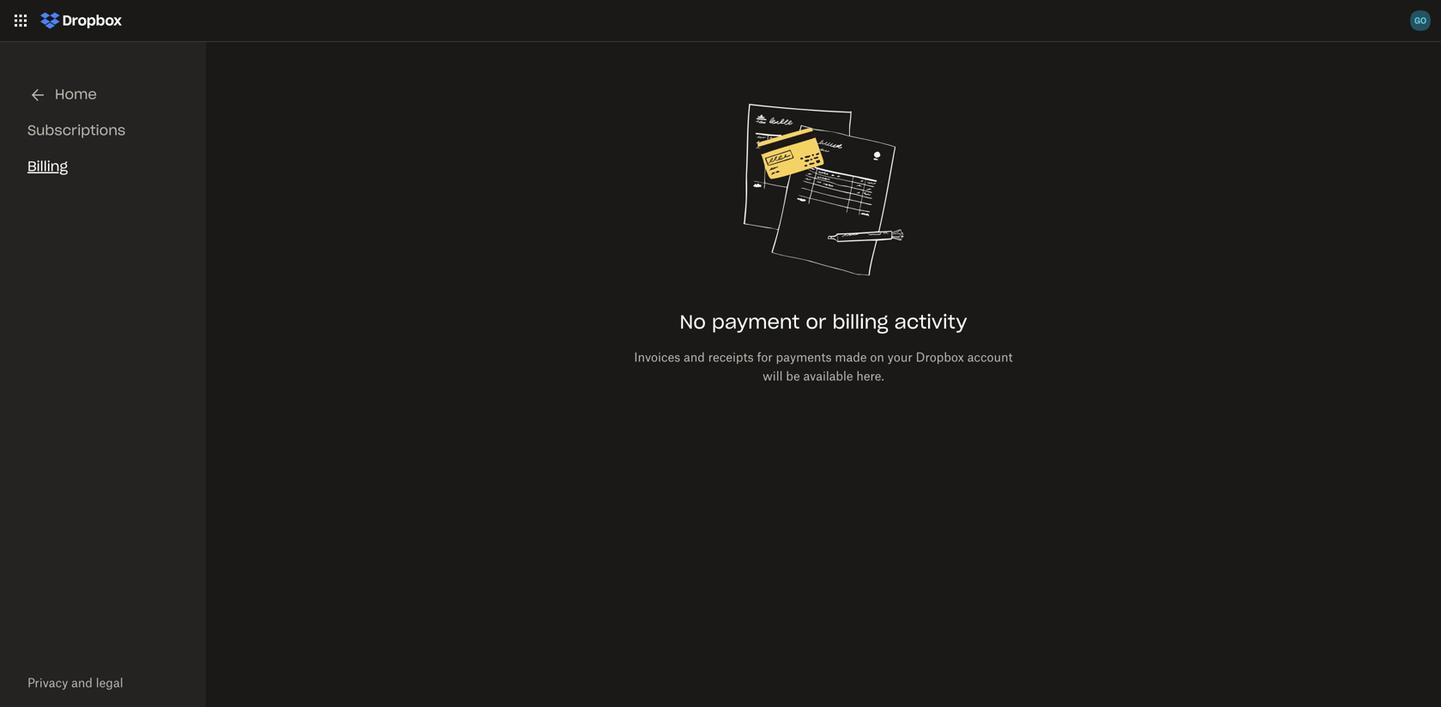 Task type: vqa. For each thing, say whether or not it's contained in the screenshot.
GO
yes



Task type: locate. For each thing, give the bounding box(es) containing it.
and left legal
[[71, 675, 93, 690]]

on
[[870, 350, 885, 364]]

will
[[763, 369, 783, 383]]

1 vertical spatial and
[[71, 675, 93, 690]]

and inside invoices and receipts for payments made on your dropbox account will be available here.
[[684, 350, 705, 364]]

home link
[[27, 85, 97, 105]]

available
[[804, 369, 853, 383]]

home
[[55, 85, 97, 103]]

1 horizontal spatial and
[[684, 350, 705, 364]]

and for privacy
[[71, 675, 93, 690]]

0 vertical spatial and
[[684, 350, 705, 364]]

invoices
[[634, 350, 681, 364]]

account
[[968, 350, 1013, 364]]

billing
[[833, 310, 889, 334]]

privacy
[[27, 675, 68, 690]]

dropbox logo image
[[34, 7, 128, 34]]

dropbox
[[916, 350, 964, 364]]

payment
[[712, 310, 800, 334]]

for
[[757, 350, 773, 364]]

billing
[[27, 157, 68, 175]]

and down no
[[684, 350, 705, 364]]

privacy and legal
[[27, 675, 123, 690]]

activity
[[895, 310, 968, 334]]

and for invoices
[[684, 350, 705, 364]]

and
[[684, 350, 705, 364], [71, 675, 93, 690]]

subscriptions link
[[27, 121, 126, 139]]

0 horizontal spatial and
[[71, 675, 93, 690]]

no
[[680, 310, 706, 334]]

or
[[806, 310, 827, 334]]



Task type: describe. For each thing, give the bounding box(es) containing it.
legal
[[96, 675, 123, 690]]

here.
[[857, 369, 885, 383]]

go
[[1415, 15, 1427, 26]]

payments
[[776, 350, 832, 364]]

receipts
[[708, 350, 754, 364]]

subscriptions
[[27, 121, 126, 139]]

billing link
[[27, 157, 69, 176]]

be
[[786, 369, 800, 383]]

go button
[[1407, 7, 1435, 34]]

your
[[888, 350, 913, 364]]

no payment or billing activity
[[680, 310, 968, 334]]

made
[[835, 350, 867, 364]]

invoices and receipts for payments made on your dropbox account will be available here.
[[634, 350, 1013, 383]]

privacy and legal link
[[27, 675, 123, 690]]



